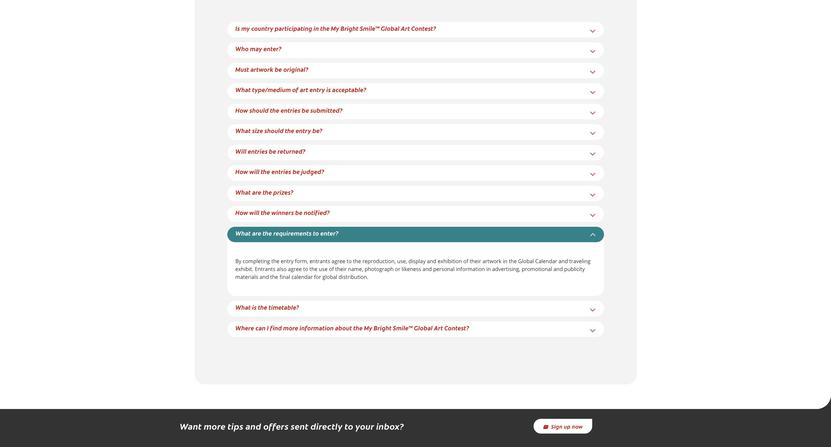Task type: describe. For each thing, give the bounding box(es) containing it.
your
[[356, 420, 374, 432]]

is my country participating in the my bright smile™ global art contest? button
[[236, 24, 436, 32]]

what size should the entry be? button
[[236, 127, 323, 135]]

what for what type/medium of art entry is acceptable?
[[236, 86, 251, 94]]

the down type/medium
[[270, 106, 279, 114]]

are for requirements
[[252, 229, 261, 237]]

reproduction,
[[363, 258, 396, 265]]

publicity
[[565, 266, 585, 273]]

0 vertical spatial smile™
[[360, 24, 380, 32]]

and down entrants
[[260, 273, 269, 281]]

what for what size should the entry be?
[[236, 127, 251, 135]]

the right participating
[[320, 24, 330, 32]]

1 vertical spatial their
[[335, 266, 347, 273]]

type/medium
[[252, 86, 291, 94]]

i
[[267, 324, 269, 332]]

what are the requirements to enter? button
[[236, 229, 339, 237]]

will
[[236, 147, 247, 155]]

be left returned?
[[269, 147, 276, 155]]

2 horizontal spatial in
[[503, 258, 508, 265]]

what size should the entry be?
[[236, 127, 323, 135]]

1 horizontal spatial of
[[329, 266, 334, 273]]

global inside by completing the entry form, entrants agree to the reproduction, use, display and exhibition of their artwork in the global calendar and traveling exhibit. entrants also agree to the use of their name, photograph or likeness and personal information in advertising, promotional and publicity materials and the final calendar for global distribution.
[[518, 258, 534, 265]]

the right about at the left
[[354, 324, 363, 332]]

how should the entries be submitted? button
[[236, 106, 343, 114]]

is my country participating in the my bright smile™ global art contest?
[[236, 24, 436, 32]]

the up "can" on the bottom left of page
[[258, 303, 267, 311]]

how will the entries be judged?
[[236, 168, 324, 176]]

by completing the entry form, entrants agree to the reproduction, use, display and exhibition of their artwork in the global calendar and traveling exhibit. entrants also agree to the use of their name, photograph or likeness and personal information in advertising, promotional and publicity materials and the final calendar for global distribution.
[[236, 258, 591, 281]]

0 vertical spatial is
[[327, 86, 331, 94]]

and right tips
[[246, 420, 261, 432]]

what is the timetable?
[[236, 303, 299, 311]]

judged?
[[301, 168, 324, 176]]

winners
[[272, 208, 294, 217]]

how will the entries be judged? button
[[236, 168, 324, 176]]

use
[[319, 266, 328, 273]]

who may enter?
[[236, 45, 282, 53]]

display
[[409, 258, 426, 265]]

where can i find more information about the my bright smile™ global art contest?
[[236, 324, 469, 332]]

materials
[[236, 273, 258, 281]]

entrants
[[255, 266, 276, 273]]

0 horizontal spatial contest?
[[412, 24, 436, 32]]

1 horizontal spatial agree
[[332, 258, 346, 265]]

must artwork be original?
[[236, 65, 309, 73]]

traveling
[[570, 258, 591, 265]]

1 vertical spatial information
[[300, 324, 334, 332]]

who
[[236, 45, 249, 53]]

2 vertical spatial global
[[414, 324, 433, 332]]

be?
[[313, 127, 323, 135]]

art
[[300, 86, 308, 94]]

and down calendar
[[554, 266, 563, 273]]

what is the timetable? button
[[236, 303, 299, 311]]

be left original?
[[275, 65, 282, 73]]

my
[[241, 24, 250, 32]]

to up name,
[[347, 258, 352, 265]]

how will the winners be notified? button
[[236, 208, 330, 217]]

advertising,
[[493, 266, 521, 273]]

the up the advertising,
[[509, 258, 517, 265]]

artwork inside by completing the entry form, entrants agree to the reproduction, use, display and exhibition of their artwork in the global calendar and traveling exhibit. entrants also agree to the use of their name, photograph or likeness and personal information in advertising, promotional and publicity materials and the final calendar for global distribution.
[[483, 258, 502, 265]]

1 vertical spatial should
[[265, 127, 284, 135]]

distribution.
[[339, 273, 369, 281]]

the left winners on the left
[[261, 208, 270, 217]]

0 horizontal spatial is
[[252, 303, 257, 311]]

0 vertical spatial bright
[[341, 24, 359, 32]]

by
[[236, 258, 242, 265]]

and up "personal"
[[427, 258, 437, 265]]

up
[[564, 423, 571, 430]]

must artwork be original? button
[[236, 65, 309, 73]]

tips
[[228, 420, 244, 432]]

will for entries
[[250, 168, 260, 176]]

sign
[[551, 423, 563, 430]]

likeness
[[402, 266, 421, 273]]

1 vertical spatial more
[[204, 420, 226, 432]]

1 vertical spatial my
[[364, 324, 373, 332]]

how for how will the winners be notified?
[[236, 208, 248, 217]]

global
[[323, 273, 337, 281]]

use,
[[397, 258, 407, 265]]

form,
[[295, 258, 308, 265]]

find
[[270, 324, 282, 332]]

sign up now
[[551, 423, 583, 430]]

entries for will
[[272, 168, 291, 176]]

want
[[180, 420, 202, 432]]

the left prizes?
[[263, 188, 272, 196]]

returned?
[[278, 147, 306, 155]]

participating
[[275, 24, 312, 32]]

entrants
[[310, 258, 330, 265]]

the up what are the prizes?
[[261, 168, 270, 176]]

and down display
[[423, 266, 432, 273]]

may
[[250, 45, 262, 53]]

sent
[[291, 420, 309, 432]]

1 horizontal spatial their
[[470, 258, 481, 265]]

be for notified?
[[295, 208, 303, 217]]

1 vertical spatial of
[[464, 258, 469, 265]]

will for winners
[[250, 208, 260, 217]]

0 vertical spatial more
[[283, 324, 298, 332]]

directly
[[311, 420, 343, 432]]

original?
[[283, 65, 309, 73]]

where
[[236, 324, 254, 332]]



Task type: locate. For each thing, give the bounding box(es) containing it.
who may enter? button
[[236, 45, 282, 53]]

about
[[335, 324, 352, 332]]

submitted?
[[311, 106, 343, 114]]

2 how from the top
[[236, 168, 248, 176]]

0 horizontal spatial of
[[292, 86, 299, 94]]

what are the requirements to enter?
[[236, 229, 339, 237]]

more right find
[[283, 324, 298, 332]]

global
[[381, 24, 400, 32], [518, 258, 534, 265], [414, 324, 433, 332]]

smile™
[[360, 24, 380, 32], [393, 324, 413, 332]]

offers
[[264, 420, 289, 432]]

contest?
[[412, 24, 436, 32], [445, 324, 469, 332]]

be down "art" in the top left of the page
[[302, 106, 309, 114]]

must
[[236, 65, 249, 73]]

is up submitted?
[[327, 86, 331, 94]]

inbox?
[[376, 420, 404, 432]]

entry right "art" in the top left of the page
[[310, 86, 325, 94]]

1 vertical spatial are
[[252, 229, 261, 237]]

be
[[275, 65, 282, 73], [302, 106, 309, 114], [269, 147, 276, 155], [293, 168, 300, 176], [295, 208, 303, 217]]

be for submitted?
[[302, 106, 309, 114]]

1 vertical spatial enter?
[[321, 229, 339, 237]]

1 are from the top
[[252, 188, 261, 196]]

enter?
[[264, 45, 282, 53], [321, 229, 339, 237]]

of right exhibition
[[464, 258, 469, 265]]

0 vertical spatial how
[[236, 106, 248, 114]]

1 vertical spatial entries
[[248, 147, 268, 155]]

2 horizontal spatial of
[[464, 258, 469, 265]]

1 horizontal spatial more
[[283, 324, 298, 332]]

3 what from the top
[[236, 188, 251, 196]]

0 vertical spatial should
[[250, 106, 269, 114]]

are for prizes?
[[252, 188, 261, 196]]

0 vertical spatial entries
[[281, 106, 301, 114]]

0 horizontal spatial more
[[204, 420, 226, 432]]

information down exhibition
[[456, 266, 485, 273]]

and up "publicity"
[[559, 258, 568, 265]]

what are the prizes? button
[[236, 188, 294, 196]]

0 vertical spatial agree
[[332, 258, 346, 265]]

1 horizontal spatial art
[[434, 324, 443, 332]]

entries
[[281, 106, 301, 114], [248, 147, 268, 155], [272, 168, 291, 176]]

entry inside by completing the entry form, entrants agree to the reproduction, use, display and exhibition of their artwork in the global calendar and traveling exhibit. entrants also agree to the use of their name, photograph or likeness and personal information in advertising, promotional and publicity materials and the final calendar for global distribution.
[[281, 258, 294, 265]]

and
[[427, 258, 437, 265], [559, 258, 568, 265], [423, 266, 432, 273], [554, 266, 563, 273], [260, 273, 269, 281], [246, 420, 261, 432]]

how for how should the entries be submitted?
[[236, 106, 248, 114]]

0 horizontal spatial agree
[[288, 266, 302, 273]]

are up completing
[[252, 229, 261, 237]]

what for what are the prizes?
[[236, 188, 251, 196]]

artwork right must
[[251, 65, 274, 73]]

0 vertical spatial contest?
[[412, 24, 436, 32]]

1 vertical spatial entry
[[296, 127, 311, 135]]

1 vertical spatial is
[[252, 303, 257, 311]]

entries down what type/medium of art entry is acceptable? button at top left
[[281, 106, 301, 114]]

1 vertical spatial smile™
[[393, 324, 413, 332]]

the down how should the entries be submitted? button in the left top of the page
[[285, 127, 294, 135]]

what are the prizes?
[[236, 188, 294, 196]]

0 horizontal spatial smile™
[[360, 24, 380, 32]]

1 horizontal spatial artwork
[[483, 258, 502, 265]]

agree up global
[[332, 258, 346, 265]]

country
[[251, 24, 274, 32]]

0 vertical spatial of
[[292, 86, 299, 94]]

bright
[[341, 24, 359, 32], [374, 324, 392, 332]]

0 horizontal spatial enter?
[[264, 45, 282, 53]]

to down notified?
[[313, 229, 319, 237]]

2 horizontal spatial global
[[518, 258, 534, 265]]

be right winners on the left
[[295, 208, 303, 217]]

entries for should
[[281, 106, 301, 114]]

will entries be returned? button
[[236, 147, 306, 155]]

1 what from the top
[[236, 86, 251, 94]]

is up "can" on the bottom left of page
[[252, 303, 257, 311]]

0 vertical spatial in
[[314, 24, 319, 32]]

4 what from the top
[[236, 229, 251, 237]]

want more tips and offers sent directly to your inbox?
[[180, 420, 404, 432]]

1 horizontal spatial in
[[487, 266, 491, 273]]

personal
[[433, 266, 455, 273]]

calendar
[[292, 273, 313, 281]]

the up name,
[[353, 258, 361, 265]]

1 vertical spatial contest?
[[445, 324, 469, 332]]

notified?
[[304, 208, 330, 217]]

are left prizes?
[[252, 188, 261, 196]]

entry up also
[[281, 258, 294, 265]]

1 horizontal spatial enter?
[[321, 229, 339, 237]]

my
[[331, 24, 339, 32], [364, 324, 373, 332]]

2 vertical spatial in
[[487, 266, 491, 273]]

in up the advertising,
[[503, 258, 508, 265]]

completing
[[243, 258, 270, 265]]

exhibition
[[438, 258, 462, 265]]

enter? right may
[[264, 45, 282, 53]]

0 vertical spatial information
[[456, 266, 485, 273]]

or
[[395, 266, 401, 273]]

will down what are the prizes?
[[250, 208, 260, 217]]

0 horizontal spatial art
[[401, 24, 410, 32]]

0 horizontal spatial artwork
[[251, 65, 274, 73]]

what type/medium of art entry is acceptable? button
[[236, 86, 367, 94]]

1 how from the top
[[236, 106, 248, 114]]

0 vertical spatial artwork
[[251, 65, 274, 73]]

exhibit.
[[236, 266, 254, 273]]

the
[[320, 24, 330, 32], [270, 106, 279, 114], [285, 127, 294, 135], [261, 168, 270, 176], [263, 188, 272, 196], [261, 208, 270, 217], [263, 229, 272, 237], [272, 258, 280, 265], [353, 258, 361, 265], [509, 258, 517, 265], [310, 266, 318, 273], [270, 273, 278, 281], [258, 303, 267, 311], [354, 324, 363, 332]]

0 vertical spatial are
[[252, 188, 261, 196]]

2 vertical spatial of
[[329, 266, 334, 273]]

enter? down notified?
[[321, 229, 339, 237]]

to up calendar
[[303, 266, 308, 273]]

0 horizontal spatial bright
[[341, 24, 359, 32]]

can
[[256, 324, 266, 332]]

entries right will
[[248, 147, 268, 155]]

name,
[[348, 266, 363, 273]]

1 vertical spatial will
[[250, 208, 260, 217]]

now
[[572, 423, 583, 430]]

the left requirements
[[263, 229, 272, 237]]

0 vertical spatial enter?
[[264, 45, 282, 53]]

for
[[314, 273, 321, 281]]

2 vertical spatial entries
[[272, 168, 291, 176]]

will entries be returned?
[[236, 147, 306, 155]]

what for what is the timetable?
[[236, 303, 251, 311]]

entry left be?
[[296, 127, 311, 135]]

what for what are the requirements to enter?
[[236, 229, 251, 237]]

the up also
[[272, 258, 280, 265]]

the left final
[[270, 273, 278, 281]]

will up the "what are the prizes?" button
[[250, 168, 260, 176]]

0 horizontal spatial in
[[314, 24, 319, 32]]

of up global
[[329, 266, 334, 273]]

how will the winners be notified?
[[236, 208, 330, 217]]

what type/medium of art entry is acceptable?
[[236, 86, 367, 94]]

information left about at the left
[[300, 324, 334, 332]]

in left the advertising,
[[487, 266, 491, 273]]

1 horizontal spatial contest?
[[445, 324, 469, 332]]

1 horizontal spatial is
[[327, 86, 331, 94]]

their
[[470, 258, 481, 265], [335, 266, 347, 273]]

0 vertical spatial entry
[[310, 86, 325, 94]]

will
[[250, 168, 260, 176], [250, 208, 260, 217]]

0 horizontal spatial information
[[300, 324, 334, 332]]

1 vertical spatial agree
[[288, 266, 302, 273]]

1 horizontal spatial global
[[414, 324, 433, 332]]

2 vertical spatial entry
[[281, 258, 294, 265]]

0 vertical spatial art
[[401, 24, 410, 32]]

entry for is
[[310, 86, 325, 94]]

0 horizontal spatial global
[[381, 24, 400, 32]]

should right size
[[265, 127, 284, 135]]

acceptable?
[[332, 86, 367, 94]]

1 horizontal spatial my
[[364, 324, 373, 332]]

in right participating
[[314, 24, 319, 32]]

calendar
[[536, 258, 558, 265]]

entry
[[310, 86, 325, 94], [296, 127, 311, 135], [281, 258, 294, 265]]

0 vertical spatial will
[[250, 168, 260, 176]]

of
[[292, 86, 299, 94], [464, 258, 469, 265], [329, 266, 334, 273]]

2 are from the top
[[252, 229, 261, 237]]

1 vertical spatial art
[[434, 324, 443, 332]]

requirements
[[273, 229, 312, 237]]

how for how will the entries be judged?
[[236, 168, 248, 176]]

more left tips
[[204, 420, 226, 432]]

photograph
[[365, 266, 394, 273]]

be for judged?
[[293, 168, 300, 176]]

1 horizontal spatial information
[[456, 266, 485, 273]]

how
[[236, 106, 248, 114], [236, 168, 248, 176], [236, 208, 248, 217]]

0 vertical spatial global
[[381, 24, 400, 32]]

entry for be?
[[296, 127, 311, 135]]

2 vertical spatial how
[[236, 208, 248, 217]]

1 vertical spatial how
[[236, 168, 248, 176]]

1 vertical spatial global
[[518, 258, 534, 265]]

1 vertical spatial in
[[503, 258, 508, 265]]

prizes?
[[273, 188, 294, 196]]

0 vertical spatial their
[[470, 258, 481, 265]]

promotional
[[522, 266, 552, 273]]

is
[[236, 24, 240, 32]]

rounded corner image
[[817, 395, 832, 409]]

timetable?
[[269, 303, 299, 311]]

the up for
[[310, 266, 318, 273]]

1 horizontal spatial bright
[[374, 324, 392, 332]]

should up size
[[250, 106, 269, 114]]

sign up now link
[[534, 419, 592, 434]]

their up global
[[335, 266, 347, 273]]

to left your at the bottom left of the page
[[345, 420, 354, 432]]

5 what from the top
[[236, 303, 251, 311]]

be left judged?
[[293, 168, 300, 176]]

final
[[280, 273, 290, 281]]

to
[[313, 229, 319, 237], [347, 258, 352, 265], [303, 266, 308, 273], [345, 420, 354, 432]]

where can i find more information about the my bright smile™ global art contest? button
[[236, 324, 469, 332]]

entries up prizes?
[[272, 168, 291, 176]]

2 will from the top
[[250, 208, 260, 217]]

0 vertical spatial my
[[331, 24, 339, 32]]

artwork up the advertising,
[[483, 258, 502, 265]]

2 what from the top
[[236, 127, 251, 135]]

1 vertical spatial bright
[[374, 324, 392, 332]]

size
[[252, 127, 263, 135]]

how should the entries be submitted?
[[236, 106, 343, 114]]

are
[[252, 188, 261, 196], [252, 229, 261, 237]]

information
[[456, 266, 485, 273], [300, 324, 334, 332]]

3 how from the top
[[236, 208, 248, 217]]

also
[[277, 266, 287, 273]]

1 horizontal spatial smile™
[[393, 324, 413, 332]]

0 horizontal spatial their
[[335, 266, 347, 273]]

agree down form,
[[288, 266, 302, 273]]

art
[[401, 24, 410, 32], [434, 324, 443, 332]]

information inside by completing the entry form, entrants agree to the reproduction, use, display and exhibition of their artwork in the global calendar and traveling exhibit. entrants also agree to the use of their name, photograph or likeness and personal information in advertising, promotional and publicity materials and the final calendar for global distribution.
[[456, 266, 485, 273]]

1 vertical spatial artwork
[[483, 258, 502, 265]]

is
[[327, 86, 331, 94], [252, 303, 257, 311]]

artwork
[[251, 65, 274, 73], [483, 258, 502, 265]]

0 horizontal spatial my
[[331, 24, 339, 32]]

1 will from the top
[[250, 168, 260, 176]]

in
[[314, 24, 319, 32], [503, 258, 508, 265], [487, 266, 491, 273]]

more
[[283, 324, 298, 332], [204, 420, 226, 432]]

of left "art" in the top left of the page
[[292, 86, 299, 94]]

their right exhibition
[[470, 258, 481, 265]]



Task type: vqa. For each thing, say whether or not it's contained in the screenshot.
bottommost BUY NOW button
no



